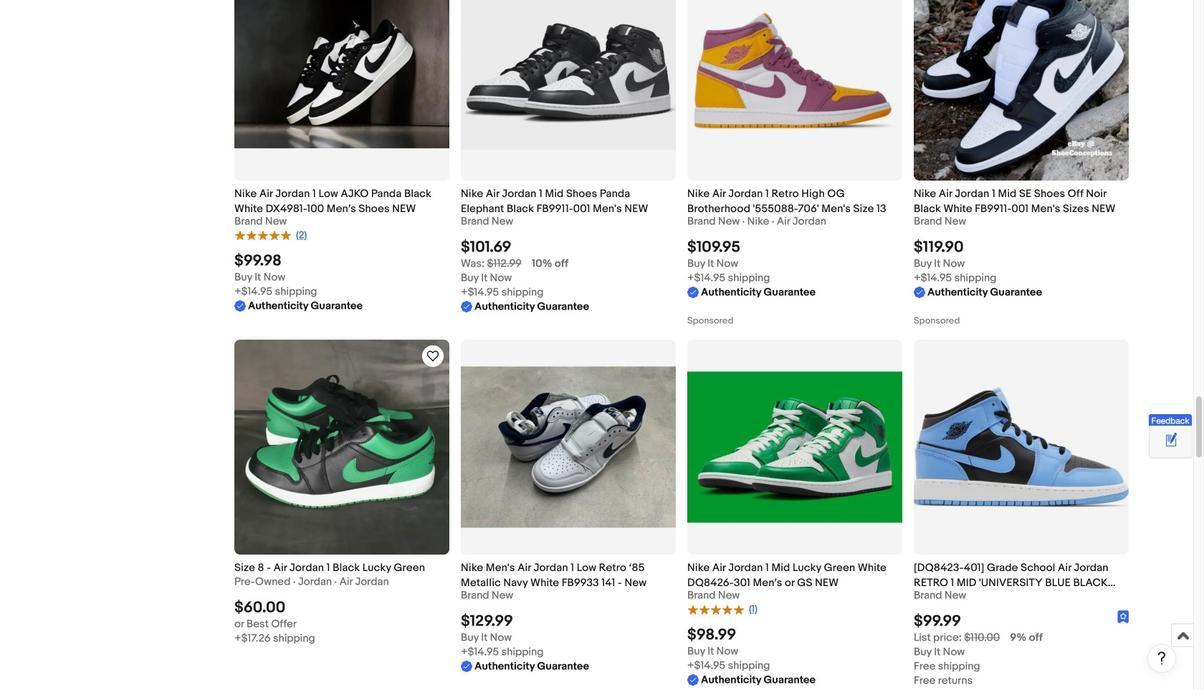 Task type: vqa. For each thing, say whether or not it's contained in the screenshot.
the Nike Air Jordan 1 Retro High OG Brotherhood '555088-706' Men's Size 13 image
yes



Task type: describe. For each thing, give the bounding box(es) containing it.
nike men's air jordan 1 low retro '85 metallic navy white fb9933 141 - new image
[[461, 367, 676, 528]]

size 8 - air jordan 1 black lucky green image
[[234, 340, 450, 555]]

authenticity guarantee text field for 'nike air jordan 1 mid se shoes off noir black white fb9911-001 men's sizes new' image
[[914, 285, 1043, 300]]

nike air jordan 1 retro high og brotherhood '555088-706' men's size 13 image
[[688, 9, 903, 137]]

authenticity guarantee text field for nike men's air jordan 1 low retro '85 metallic navy white fb9933 141 - new image
[[461, 660, 589, 674]]

[dq8423-401] grade school air jordan retro 1 mid 'university blue black (gs)' image
[[914, 388, 1129, 507]]

heading for 'nike air jordan 1 mid se shoes off noir black white fb9911-001 men's sizes new' image
[[914, 187, 1116, 215]]

heading for nike men's air jordan 1 low retro '85 metallic navy white fb9933 141 - new image
[[461, 562, 647, 590]]

nike air jordan 1 low ajko panda black white dx4981-100 men's shoes new image
[[234, 0, 450, 148]]

heading for nike air jordan 1 mid lucky green white dq8426-301 men's or gs new image
[[688, 562, 887, 590]]

heading for nike air jordan 1 retro high og brotherhood '555088-706' men's size 13 image
[[688, 187, 887, 215]]

nike air jordan 1 mid se shoes off noir black white fb9911-001 men's sizes new image
[[914, 0, 1129, 181]]



Task type: locate. For each thing, give the bounding box(es) containing it.
nike air jordan 1 mid lucky green white dq8426-301 men's or gs new image
[[688, 372, 903, 523]]

None text field
[[914, 632, 1000, 645]]

0 horizontal spatial authenticity guarantee text field
[[234, 299, 363, 313]]

heading for nike air jordan 1 mid shoes panda elephant black fb9911-001 men's new image
[[461, 187, 649, 215]]

2 horizontal spatial authenticity guarantee text field
[[914, 285, 1043, 300]]

watch size 8 - air jordan 1 black lucky green image
[[424, 348, 442, 365]]

Authenticity Guarantee text field
[[914, 285, 1043, 300], [234, 299, 363, 313], [461, 660, 589, 674]]

None text field
[[461, 257, 522, 270]]

1 horizontal spatial authenticity guarantee text field
[[461, 660, 589, 674]]

heading
[[234, 187, 432, 215], [461, 187, 649, 215], [688, 187, 887, 215], [914, 187, 1116, 215], [234, 562, 425, 575], [461, 562, 647, 590], [688, 562, 887, 590], [914, 562, 1116, 605]]

heading for [dq8423-401] grade school air jordan retro 1 mid 'university blue black (gs)' image
[[914, 562, 1116, 605]]

nike air jordan 1 mid shoes panda elephant black fb9911-001 men's new image
[[461, 0, 676, 150]]

help, opens dialogs image
[[1155, 651, 1169, 666]]

heading for nike air jordan 1 low ajko panda black white dx4981-100 men's shoes new "image"
[[234, 187, 432, 215]]

Authenticity Guarantee text field
[[688, 285, 816, 300], [461, 300, 589, 314], [688, 673, 816, 688]]



